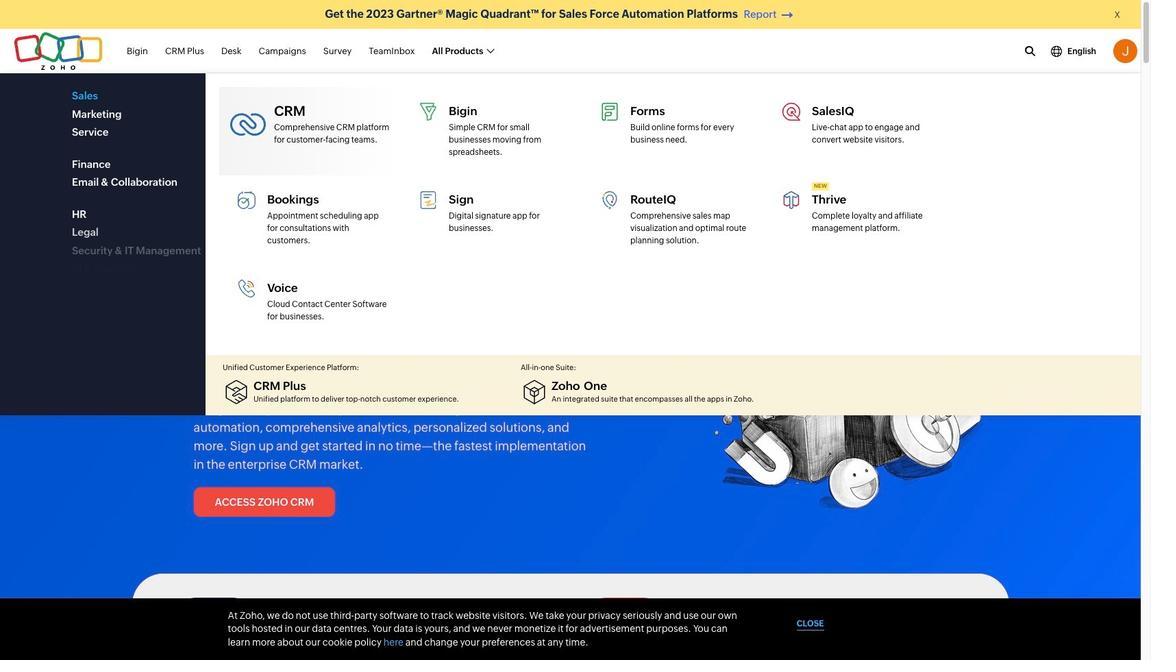 Task type: describe. For each thing, give the bounding box(es) containing it.
crm home banner image
[[673, 134, 985, 527]]



Task type: vqa. For each thing, say whether or not it's contained in the screenshot.
the Zoho crm Logo at the left
yes



Task type: locate. For each thing, give the bounding box(es) containing it.
zoho crm logo image
[[132, 82, 205, 112]]

jeremy miller image
[[1114, 39, 1138, 63]]



